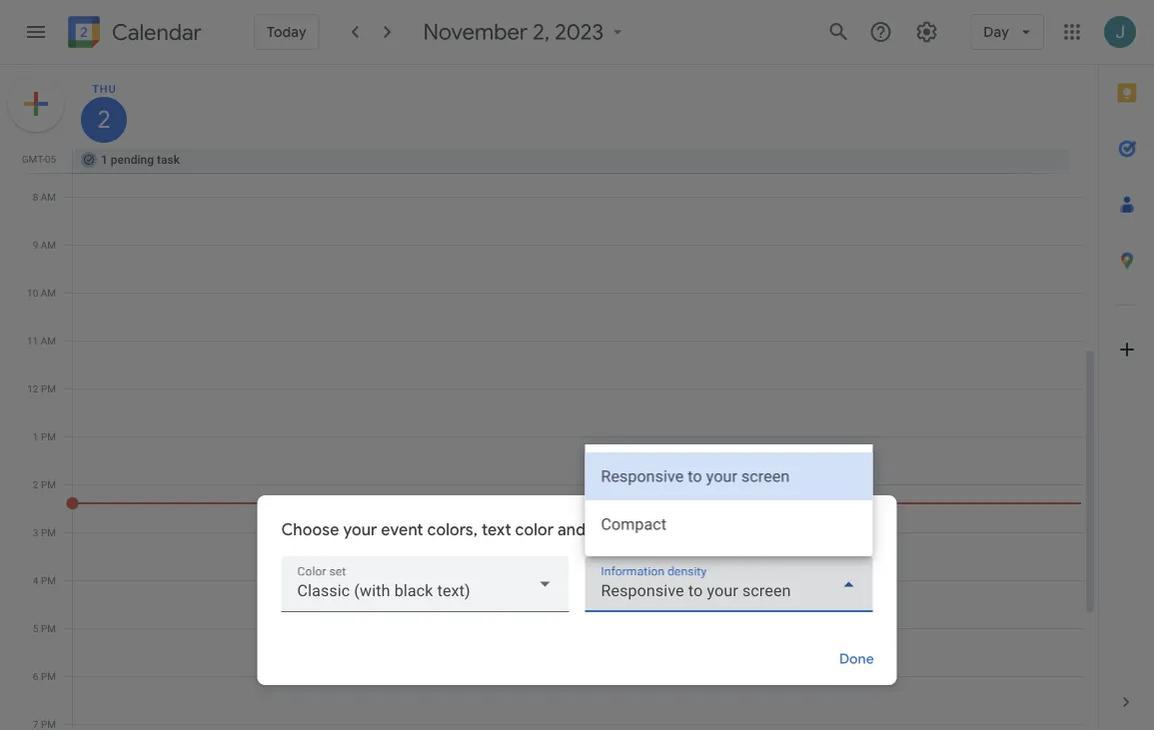 Task type: vqa. For each thing, say whether or not it's contained in the screenshot.
density
yes



Task type: locate. For each thing, give the bounding box(es) containing it.
4 pm from the top
[[41, 527, 56, 539]]

pm right the 12
[[41, 383, 56, 395]]

6 pm from the top
[[41, 623, 56, 635]]

pm right 2
[[41, 479, 56, 491]]

0 vertical spatial 1
[[101, 153, 108, 167]]

0 horizontal spatial 1
[[33, 431, 38, 443]]

1 horizontal spatial 1
[[101, 153, 108, 167]]

1 for 1 pending task
[[101, 153, 108, 167]]

9 am
[[33, 239, 56, 251]]

2,
[[533, 18, 550, 46]]

pm for 4 pm
[[41, 575, 56, 587]]

1 up 2
[[33, 431, 38, 443]]

pm right 5
[[41, 623, 56, 635]]

pm right 4
[[41, 575, 56, 587]]

am for 9 am
[[41, 239, 56, 251]]

november 2, 2023
[[424, 18, 604, 46]]

1 for 1 pm
[[33, 431, 38, 443]]

november
[[424, 18, 528, 46]]

pm right '3'
[[41, 527, 56, 539]]

4 pm
[[33, 575, 56, 587]]

6 pm
[[33, 671, 56, 683]]

5 pm from the top
[[41, 575, 56, 587]]

1 am from the top
[[41, 191, 56, 203]]

pm for 2 pm
[[41, 479, 56, 491]]

1 pending task grid
[[0, 65, 1099, 731]]

2 am from the top
[[41, 239, 56, 251]]

1
[[101, 153, 108, 167], [33, 431, 38, 443]]

option
[[585, 453, 873, 501], [585, 501, 873, 549]]

pm for 5 pm
[[41, 623, 56, 635]]

3 am from the top
[[41, 287, 56, 299]]

pm for 6 pm
[[41, 671, 56, 683]]

pm up '2 pm'
[[41, 431, 56, 443]]

None field
[[281, 557, 569, 613], [585, 557, 873, 613], [281, 557, 569, 613], [585, 557, 873, 613]]

2023
[[555, 18, 604, 46]]

1 pending task
[[101, 153, 180, 167]]

pm right the 6
[[41, 671, 56, 683]]

density
[[590, 520, 645, 541]]

november 2, 2023 button
[[416, 18, 636, 46]]

pm for 3 pm
[[41, 527, 56, 539]]

am
[[41, 191, 56, 203], [41, 239, 56, 251], [41, 287, 56, 299], [41, 335, 56, 347]]

am right 10
[[41, 287, 56, 299]]

11 am
[[27, 335, 56, 347]]

calendar
[[112, 18, 202, 46]]

information density list box
[[585, 445, 873, 557]]

your
[[343, 520, 377, 541]]

2 option from the top
[[585, 501, 873, 549]]

1 vertical spatial 1
[[33, 431, 38, 443]]

3 pm from the top
[[41, 479, 56, 491]]

am right 11
[[41, 335, 56, 347]]

and
[[558, 520, 586, 541]]

pm
[[41, 383, 56, 395], [41, 431, 56, 443], [41, 479, 56, 491], [41, 527, 56, 539], [41, 575, 56, 587], [41, 623, 56, 635], [41, 671, 56, 683]]

event
[[381, 520, 424, 541]]

choose your event colors, text color and density dialog
[[257, 445, 897, 686]]

color
[[515, 520, 554, 541]]

7 pm from the top
[[41, 671, 56, 683]]

1 left pending
[[101, 153, 108, 167]]

10 am
[[27, 287, 56, 299]]

11
[[27, 335, 38, 347]]

2 pm from the top
[[41, 431, 56, 443]]

tab list
[[1100, 65, 1155, 675]]

today button
[[254, 14, 320, 50]]

text
[[482, 520, 512, 541]]

am for 10 am
[[41, 287, 56, 299]]

am right the 9
[[41, 239, 56, 251]]

1 inside 1 pending task button
[[101, 153, 108, 167]]

gmt-
[[22, 153, 45, 165]]

1 pm from the top
[[41, 383, 56, 395]]

4 am from the top
[[41, 335, 56, 347]]

am right 8
[[41, 191, 56, 203]]

am for 11 am
[[41, 335, 56, 347]]



Task type: describe. For each thing, give the bounding box(es) containing it.
pending
[[111, 153, 154, 167]]

10
[[27, 287, 38, 299]]

3
[[33, 527, 38, 539]]

8 am
[[33, 191, 56, 203]]

today
[[267, 23, 307, 41]]

choose
[[281, 520, 339, 541]]

8
[[33, 191, 38, 203]]

12 pm
[[27, 383, 56, 395]]

calendar heading
[[108, 18, 202, 46]]

pm for 1 pm
[[41, 431, 56, 443]]

9
[[33, 239, 38, 251]]

1 pending task button
[[73, 149, 1070, 171]]

gmt-05
[[22, 153, 56, 165]]

choose your event colors, text color and density
[[281, 520, 645, 541]]

2
[[33, 479, 38, 491]]

1 pending task row
[[64, 149, 1099, 173]]

1 pm
[[33, 431, 56, 443]]

4
[[33, 575, 38, 587]]

1 option from the top
[[585, 453, 873, 501]]

pm for 12 pm
[[41, 383, 56, 395]]

5 pm
[[33, 623, 56, 635]]

am for 8 am
[[41, 191, 56, 203]]

done
[[840, 651, 875, 669]]

05
[[45, 153, 56, 165]]

2 pm
[[33, 479, 56, 491]]

5
[[33, 623, 38, 635]]

3 pm
[[33, 527, 56, 539]]

colors,
[[427, 520, 478, 541]]

task
[[157, 153, 180, 167]]

6
[[33, 671, 38, 683]]

done button
[[825, 636, 889, 684]]

calendar element
[[64, 12, 202, 56]]

12
[[27, 383, 38, 395]]



